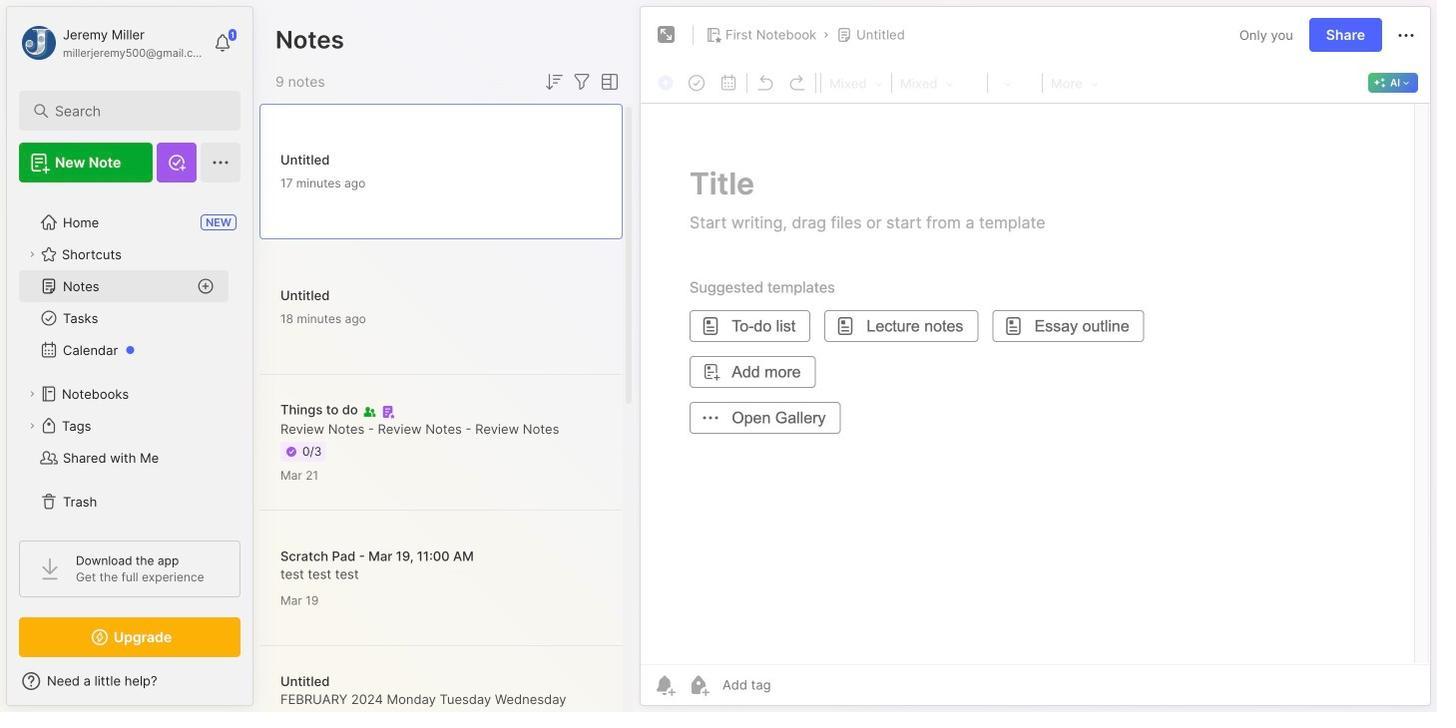 Task type: vqa. For each thing, say whether or not it's contained in the screenshot.
Tyler in first notebook row
no



Task type: locate. For each thing, give the bounding box(es) containing it.
None search field
[[55, 99, 214, 123]]

expand notebooks image
[[26, 388, 38, 400]]

tree
[[7, 195, 252, 530]]

Search text field
[[55, 102, 214, 121]]

More actions field
[[1394, 22, 1418, 47]]

click to collapse image
[[252, 676, 267, 700]]

tree inside main element
[[7, 195, 252, 530]]

Account field
[[19, 23, 204, 63]]

Sort options field
[[542, 70, 566, 94]]

More field
[[1045, 70, 1105, 96]]

none search field inside main element
[[55, 99, 214, 123]]

expand tags image
[[26, 420, 38, 432]]

add filters image
[[570, 70, 594, 94]]

Font size field
[[990, 70, 1040, 96]]

expand note image
[[655, 23, 679, 47]]



Task type: describe. For each thing, give the bounding box(es) containing it.
Note Editor text field
[[641, 103, 1430, 665]]

View options field
[[594, 70, 622, 94]]

Add tag field
[[721, 677, 870, 694]]

add tag image
[[687, 674, 711, 698]]

Heading level field
[[823, 70, 889, 96]]

Insert field
[[653, 70, 681, 96]]

font size image
[[990, 70, 1040, 96]]

more image
[[1045, 70, 1105, 96]]

heading level image
[[823, 70, 889, 96]]

insert image
[[653, 70, 681, 96]]

more actions image
[[1394, 24, 1418, 47]]

note window element
[[640, 6, 1431, 712]]

font family image
[[894, 70, 985, 96]]

main element
[[0, 0, 259, 713]]

add a reminder image
[[653, 674, 677, 698]]

Font family field
[[894, 70, 985, 96]]

Add filters field
[[570, 70, 594, 94]]

WHAT'S NEW field
[[7, 666, 252, 698]]



